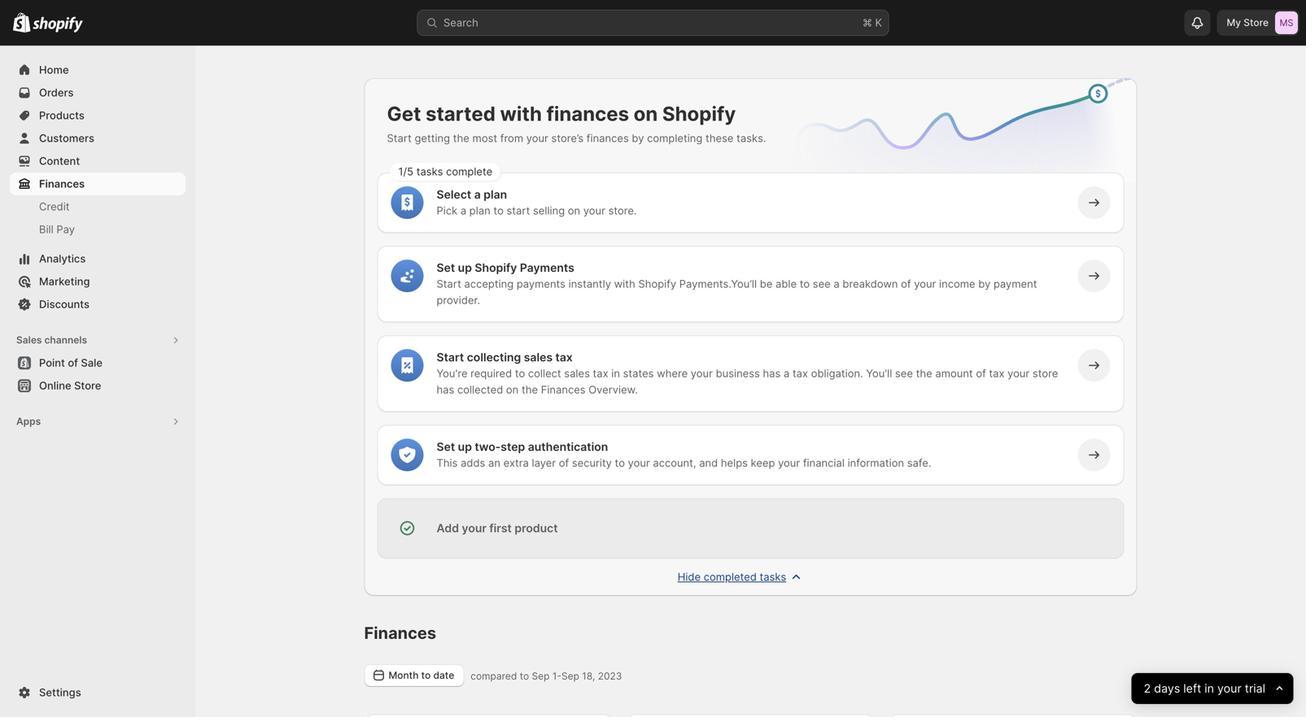 Task type: describe. For each thing, give the bounding box(es) containing it.
⌘ k
[[863, 16, 882, 29]]

1 vertical spatial finances
[[587, 132, 629, 144]]

to inside dropdown button
[[421, 669, 431, 681]]

2
[[1144, 682, 1151, 696]]

2 sep from the left
[[562, 670, 579, 682]]

online
[[39, 379, 71, 392]]

month
[[389, 669, 419, 681]]

discounts link
[[10, 293, 186, 316]]

pay
[[56, 223, 75, 236]]

where
[[657, 367, 688, 380]]

adds
[[461, 457, 485, 469]]

2 days left in your trial button
[[1132, 673, 1293, 704]]

0 vertical spatial sales
[[524, 350, 553, 364]]

online store
[[39, 379, 101, 392]]

start
[[507, 204, 530, 217]]

set up shopify payments start accepting payments instantly with shopify payments.you'll be able to see a breakdown of your income by payment provider.
[[437, 261, 1037, 306]]

breakdown
[[843, 278, 898, 290]]

your inside select a plan pick a plan to start selling on your store.
[[583, 204, 606, 217]]

account,
[[653, 457, 696, 469]]

with inside get started with finances on shopify start getting the most from your store's finances by completing these tasks.
[[500, 102, 542, 126]]

a inside start collecting sales tax you're required to collect sales tax in states where your business has a tax obligation. you'll see the amount of tax your store has collected on the finances overview.
[[784, 367, 790, 380]]

hide completed tasks
[[678, 571, 786, 583]]

set up shopify payments image
[[399, 268, 416, 284]]

home link
[[10, 59, 186, 81]]

0 vertical spatial finances
[[39, 177, 85, 190]]

2023
[[598, 670, 622, 682]]

start inside get started with finances on shopify start getting the most from your store's finances by completing these tasks.
[[387, 132, 412, 144]]

credit
[[39, 200, 70, 213]]

2 days left in your trial
[[1144, 682, 1265, 696]]

business
[[716, 367, 760, 380]]

tax right "amount" at the bottom of page
[[989, 367, 1005, 380]]

hide completed tasks button
[[367, 566, 1115, 588]]

select a plan pick a plan to start selling on your store.
[[437, 188, 637, 217]]

left
[[1183, 682, 1201, 696]]

products
[[39, 109, 84, 122]]

sales channels button
[[10, 329, 186, 352]]

started
[[426, 102, 496, 126]]

step
[[501, 440, 525, 454]]

to inside set up two-step authentication this adds an extra layer of security to your account, and helps keep your financial information safe.
[[615, 457, 625, 469]]

on inside start collecting sales tax you're required to collect sales tax in states where your business has a tax obligation. you'll see the amount of tax your store has collected on the finances overview.
[[506, 383, 519, 396]]

security
[[572, 457, 612, 469]]

to inside select a plan pick a plan to start selling on your store.
[[494, 204, 504, 217]]

search
[[444, 16, 478, 29]]

orders
[[39, 86, 74, 99]]

online store button
[[0, 374, 195, 397]]

most
[[472, 132, 497, 144]]

you're
[[437, 367, 468, 380]]

extra
[[503, 457, 529, 469]]

1 vertical spatial plan
[[469, 204, 491, 217]]

apps button
[[10, 410, 186, 433]]

compared to sep 1-sep 18, 2023
[[471, 670, 622, 682]]

bill pay
[[39, 223, 75, 236]]

with inside set up shopify payments start accepting payments instantly with shopify payments.you'll be able to see a breakdown of your income by payment provider.
[[614, 278, 636, 290]]

1 vertical spatial shopify
[[475, 261, 517, 275]]

be
[[760, 278, 773, 290]]

1 horizontal spatial shopify image
[[33, 17, 83, 33]]

apps
[[16, 416, 41, 427]]

keep
[[751, 457, 775, 469]]

finances link
[[10, 173, 186, 195]]

in inside dropdown button
[[1205, 682, 1214, 696]]

finances inside start collecting sales tax you're required to collect sales tax in states where your business has a tax obligation. you'll see the amount of tax your store has collected on the finances overview.
[[541, 383, 586, 396]]

0 vertical spatial plan
[[484, 188, 507, 201]]

this
[[437, 457, 458, 469]]

overview.
[[589, 383, 638, 396]]

payments.you'll
[[679, 278, 757, 290]]

a right pick
[[461, 204, 467, 217]]

safe.
[[907, 457, 931, 469]]

tasks inside button
[[760, 571, 786, 583]]

information
[[848, 457, 904, 469]]

1-
[[553, 670, 562, 682]]

amount
[[936, 367, 973, 380]]

home
[[39, 63, 69, 76]]

point of sale link
[[10, 352, 186, 374]]

get started with finances on shopify start getting the most from your store's finances by completing these tasks.
[[387, 102, 766, 144]]

settings link
[[10, 681, 186, 704]]

1/5 tasks complete
[[398, 165, 493, 178]]

sales channels
[[16, 334, 87, 346]]

instantly
[[569, 278, 611, 290]]

2 vertical spatial shopify
[[639, 278, 676, 290]]

your left first on the left bottom of the page
[[462, 521, 487, 535]]

my
[[1227, 17, 1241, 28]]

point of sale
[[39, 357, 103, 369]]

completed
[[704, 571, 757, 583]]

your inside dropdown button
[[1217, 682, 1242, 696]]

0 vertical spatial tasks
[[417, 165, 443, 178]]

by inside get started with finances on shopify start getting the most from your store's finances by completing these tasks.
[[632, 132, 644, 144]]

sale
[[81, 357, 103, 369]]

1 horizontal spatial finances
[[364, 623, 436, 643]]

month to date button
[[364, 664, 464, 687]]

of inside set up two-step authentication this adds an extra layer of security to your account, and helps keep your financial information safe.
[[559, 457, 569, 469]]

products link
[[10, 104, 186, 127]]

authentication
[[528, 440, 608, 454]]

to inside start collecting sales tax you're required to collect sales tax in states where your business has a tax obligation. you'll see the amount of tax your store has collected on the finances overview.
[[515, 367, 525, 380]]

your right keep
[[778, 457, 800, 469]]

set for set up shopify payments
[[437, 261, 455, 275]]

analytics link
[[10, 247, 186, 270]]

add
[[437, 521, 459, 535]]

store.
[[608, 204, 637, 217]]

1 vertical spatial sales
[[564, 367, 590, 380]]

2 vertical spatial the
[[522, 383, 538, 396]]

your right where
[[691, 367, 713, 380]]

1 sep from the left
[[532, 670, 550, 682]]

and
[[699, 457, 718, 469]]



Task type: locate. For each thing, give the bounding box(es) containing it.
sales
[[524, 350, 553, 364], [564, 367, 590, 380]]

start inside start collecting sales tax you're required to collect sales tax in states where your business has a tax obligation. you'll see the amount of tax your store has collected on the finances overview.
[[437, 350, 464, 364]]

your
[[526, 132, 549, 144], [583, 204, 606, 217], [914, 278, 936, 290], [691, 367, 713, 380], [1008, 367, 1030, 380], [628, 457, 650, 469], [778, 457, 800, 469], [462, 521, 487, 535], [1217, 682, 1242, 696]]

2 horizontal spatial finances
[[541, 383, 586, 396]]

1 horizontal spatial sales
[[564, 367, 590, 380]]

first
[[489, 521, 512, 535]]

line chart image
[[768, 75, 1141, 208]]

date
[[433, 669, 454, 681]]

select
[[437, 188, 471, 201]]

1 horizontal spatial in
[[1205, 682, 1214, 696]]

to inside set up shopify payments start accepting payments instantly with shopify payments.you'll be able to see a breakdown of your income by payment provider.
[[800, 278, 810, 290]]

tax left obligation.
[[793, 367, 808, 380]]

1 vertical spatial set
[[437, 440, 455, 454]]

marketing
[[39, 275, 90, 288]]

1 vertical spatial by
[[979, 278, 991, 290]]

accepting
[[464, 278, 514, 290]]

orders link
[[10, 81, 186, 104]]

bill pay link
[[10, 218, 186, 241]]

income
[[939, 278, 976, 290]]

to right the able
[[800, 278, 810, 290]]

start collecting sales tax you're required to collect sales tax in states where your business has a tax obligation. you'll see the amount of tax your store has collected on the finances overview.
[[437, 350, 1058, 396]]

1 vertical spatial finances
[[541, 383, 586, 396]]

set up two-step authentication image
[[399, 447, 416, 463]]

1 horizontal spatial has
[[763, 367, 781, 380]]

1 vertical spatial tasks
[[760, 571, 786, 583]]

point
[[39, 357, 65, 369]]

your left trial
[[1217, 682, 1242, 696]]

up inside set up two-step authentication this adds an extra layer of security to your account, and helps keep your financial information safe.
[[458, 440, 472, 454]]

1 vertical spatial start
[[437, 278, 461, 290]]

of inside start collecting sales tax you're required to collect sales tax in states where your business has a tax obligation. you'll see the amount of tax your store has collected on the finances overview.
[[976, 367, 986, 380]]

0 horizontal spatial finances
[[39, 177, 85, 190]]

of left sale
[[68, 357, 78, 369]]

of
[[901, 278, 911, 290], [68, 357, 78, 369], [976, 367, 986, 380], [559, 457, 569, 469]]

0 horizontal spatial with
[[500, 102, 542, 126]]

days
[[1154, 682, 1180, 696]]

0 vertical spatial has
[[763, 367, 781, 380]]

payments
[[517, 278, 566, 290]]

sep left "1-"
[[532, 670, 550, 682]]

sep left 18,
[[562, 670, 579, 682]]

see inside start collecting sales tax you're required to collect sales tax in states where your business has a tax obligation. you'll see the amount of tax your store has collected on the finances overview.
[[895, 367, 913, 380]]

your inside set up shopify payments start accepting payments instantly with shopify payments.you'll be able to see a breakdown of your income by payment provider.
[[914, 278, 936, 290]]

start up you're
[[437, 350, 464, 364]]

0 vertical spatial set
[[437, 261, 455, 275]]

customers
[[39, 132, 94, 144]]

0 horizontal spatial sep
[[532, 670, 550, 682]]

1 up from the top
[[458, 261, 472, 275]]

tax up 'collect'
[[556, 350, 573, 364]]

a inside set up shopify payments start accepting payments instantly with shopify payments.you'll be able to see a breakdown of your income by payment provider.
[[834, 278, 840, 290]]

your inside get started with finances on shopify start getting the most from your store's finances by completing these tasks.
[[526, 132, 549, 144]]

in inside start collecting sales tax you're required to collect sales tax in states where your business has a tax obligation. you'll see the amount of tax your store has collected on the finances overview.
[[611, 367, 620, 380]]

able
[[776, 278, 797, 290]]

provider.
[[437, 294, 480, 306]]

to right the 'compared'
[[520, 670, 529, 682]]

0 horizontal spatial sales
[[524, 350, 553, 364]]

trial
[[1245, 682, 1265, 696]]

online store link
[[10, 374, 186, 397]]

of down authentication
[[559, 457, 569, 469]]

1 horizontal spatial see
[[895, 367, 913, 380]]

from
[[500, 132, 523, 144]]

1 horizontal spatial on
[[568, 204, 580, 217]]

the left most
[[453, 132, 470, 144]]

0 horizontal spatial the
[[453, 132, 470, 144]]

0 vertical spatial by
[[632, 132, 644, 144]]

in up overview.
[[611, 367, 620, 380]]

start inside set up shopify payments start accepting payments instantly with shopify payments.you'll be able to see a breakdown of your income by payment provider.
[[437, 278, 461, 290]]

payment
[[994, 278, 1037, 290]]

the
[[453, 132, 470, 144], [916, 367, 933, 380], [522, 383, 538, 396]]

on down required
[[506, 383, 519, 396]]

finances right store's
[[587, 132, 629, 144]]

1 vertical spatial in
[[1205, 682, 1214, 696]]

1 vertical spatial see
[[895, 367, 913, 380]]

on
[[634, 102, 658, 126], [568, 204, 580, 217], [506, 383, 519, 396]]

you'll
[[866, 367, 892, 380]]

finances
[[547, 102, 629, 126], [587, 132, 629, 144]]

2 vertical spatial on
[[506, 383, 519, 396]]

has down you're
[[437, 383, 454, 396]]

set up two-step authentication this adds an extra layer of security to your account, and helps keep your financial information safe.
[[437, 440, 931, 469]]

tax up overview.
[[593, 367, 609, 380]]

1/5
[[398, 165, 414, 178]]

finances down 'collect'
[[541, 383, 586, 396]]

the inside get started with finances on shopify start getting the most from your store's finances by completing these tasks.
[[453, 132, 470, 144]]

helps
[[721, 457, 748, 469]]

0 vertical spatial finances
[[547, 102, 629, 126]]

set up the this on the left bottom
[[437, 440, 455, 454]]

completing
[[647, 132, 703, 144]]

of right "amount" at the bottom of page
[[976, 367, 986, 380]]

0 vertical spatial up
[[458, 261, 472, 275]]

1 vertical spatial store
[[74, 379, 101, 392]]

see right the able
[[813, 278, 831, 290]]

1 horizontal spatial the
[[522, 383, 538, 396]]

shopify inside get started with finances on shopify start getting the most from your store's finances by completing these tasks.
[[662, 102, 736, 126]]

0 horizontal spatial has
[[437, 383, 454, 396]]

plan down select
[[469, 204, 491, 217]]

2 vertical spatial finances
[[364, 623, 436, 643]]

bill
[[39, 223, 53, 236]]

of inside button
[[68, 357, 78, 369]]

tasks right completed
[[760, 571, 786, 583]]

month to date
[[389, 669, 454, 681]]

compared
[[471, 670, 517, 682]]

store for online store
[[74, 379, 101, 392]]

tasks right the "1/5" on the left top of page
[[417, 165, 443, 178]]

content
[[39, 155, 80, 167]]

your left account,
[[628, 457, 650, 469]]

1 horizontal spatial with
[[614, 278, 636, 290]]

analytics
[[39, 252, 86, 265]]

to left the start
[[494, 204, 504, 217]]

select a plan image
[[399, 195, 416, 211]]

2 vertical spatial start
[[437, 350, 464, 364]]

store right the my
[[1244, 17, 1269, 28]]

the left "amount" at the bottom of page
[[916, 367, 933, 380]]

up inside set up shopify payments start accepting payments instantly with shopify payments.you'll be able to see a breakdown of your income by payment provider.
[[458, 261, 472, 275]]

your left income
[[914, 278, 936, 290]]

finances up store's
[[547, 102, 629, 126]]

up for two-
[[458, 440, 472, 454]]

1 horizontal spatial sep
[[562, 670, 579, 682]]

0 horizontal spatial shopify image
[[13, 13, 30, 32]]

product
[[515, 521, 558, 535]]

start up provider.
[[437, 278, 461, 290]]

your left store.
[[583, 204, 606, 217]]

0 horizontal spatial tasks
[[417, 165, 443, 178]]

finances down content
[[39, 177, 85, 190]]

start collecting sales tax image
[[399, 357, 416, 374]]

these
[[706, 132, 734, 144]]

1 vertical spatial with
[[614, 278, 636, 290]]

shopify image
[[13, 13, 30, 32], [33, 17, 83, 33]]

1 horizontal spatial by
[[979, 278, 991, 290]]

my store image
[[1275, 11, 1298, 34]]

financial
[[803, 457, 845, 469]]

store down sale
[[74, 379, 101, 392]]

with
[[500, 102, 542, 126], [614, 278, 636, 290]]

a left the breakdown
[[834, 278, 840, 290]]

k
[[875, 16, 882, 29]]

0 vertical spatial in
[[611, 367, 620, 380]]

up for shopify
[[458, 261, 472, 275]]

by
[[632, 132, 644, 144], [979, 278, 991, 290]]

1 set from the top
[[437, 261, 455, 275]]

pick
[[437, 204, 458, 217]]

0 vertical spatial start
[[387, 132, 412, 144]]

0 vertical spatial store
[[1244, 17, 1269, 28]]

1 horizontal spatial tasks
[[760, 571, 786, 583]]

set inside set up two-step authentication this adds an extra layer of security to your account, and helps keep your financial information safe.
[[437, 440, 455, 454]]

to
[[494, 204, 504, 217], [800, 278, 810, 290], [515, 367, 525, 380], [615, 457, 625, 469], [421, 669, 431, 681], [520, 670, 529, 682]]

two-
[[475, 440, 501, 454]]

discounts
[[39, 298, 90, 311]]

in right "left"
[[1205, 682, 1214, 696]]

add your first product
[[437, 521, 558, 535]]

by left completing
[[632, 132, 644, 144]]

plan
[[484, 188, 507, 201], [469, 204, 491, 217]]

up up accepting
[[458, 261, 472, 275]]

getting
[[415, 132, 450, 144]]

sales right 'collect'
[[564, 367, 590, 380]]

1 vertical spatial the
[[916, 367, 933, 380]]

content link
[[10, 150, 186, 173]]

1 vertical spatial on
[[568, 204, 580, 217]]

store
[[1244, 17, 1269, 28], [74, 379, 101, 392]]

selling
[[533, 204, 565, 217]]

store for my store
[[1244, 17, 1269, 28]]

a
[[474, 188, 481, 201], [461, 204, 467, 217], [834, 278, 840, 290], [784, 367, 790, 380]]

customers link
[[10, 127, 186, 150]]

with right instantly
[[614, 278, 636, 290]]

marketing link
[[10, 270, 186, 293]]

obligation.
[[811, 367, 863, 380]]

0 horizontal spatial see
[[813, 278, 831, 290]]

to right the security
[[615, 457, 625, 469]]

sales up 'collect'
[[524, 350, 553, 364]]

with up from
[[500, 102, 542, 126]]

2 set from the top
[[437, 440, 455, 454]]

by inside set up shopify payments start accepting payments instantly with shopify payments.you'll be able to see a breakdown of your income by payment provider.
[[979, 278, 991, 290]]

0 vertical spatial see
[[813, 278, 831, 290]]

0 horizontal spatial store
[[74, 379, 101, 392]]

to left date
[[421, 669, 431, 681]]

0 vertical spatial the
[[453, 132, 470, 144]]

shopify up these
[[662, 102, 736, 126]]

set
[[437, 261, 455, 275], [437, 440, 455, 454]]

store
[[1033, 367, 1058, 380]]

1 horizontal spatial store
[[1244, 17, 1269, 28]]

collect
[[528, 367, 561, 380]]

0 horizontal spatial by
[[632, 132, 644, 144]]

get
[[387, 102, 421, 126]]

an
[[488, 457, 501, 469]]

credit link
[[10, 195, 186, 218]]

⌘
[[863, 16, 872, 29]]

shopify up accepting
[[475, 261, 517, 275]]

a right business
[[784, 367, 790, 380]]

a right select
[[474, 188, 481, 201]]

1 vertical spatial has
[[437, 383, 454, 396]]

2 up from the top
[[458, 440, 472, 454]]

set up provider.
[[437, 261, 455, 275]]

on up completing
[[634, 102, 658, 126]]

by right income
[[979, 278, 991, 290]]

required
[[471, 367, 512, 380]]

on inside get started with finances on shopify start getting the most from your store's finances by completing these tasks.
[[634, 102, 658, 126]]

plan up the start
[[484, 188, 507, 201]]

up up "adds"
[[458, 440, 472, 454]]

on right selling
[[568, 204, 580, 217]]

0 vertical spatial shopify
[[662, 102, 736, 126]]

0 vertical spatial with
[[500, 102, 542, 126]]

has right business
[[763, 367, 781, 380]]

2 horizontal spatial the
[[916, 367, 933, 380]]

your left store
[[1008, 367, 1030, 380]]

0 horizontal spatial in
[[611, 367, 620, 380]]

of inside set up shopify payments start accepting payments instantly with shopify payments.you'll be able to see a breakdown of your income by payment provider.
[[901, 278, 911, 290]]

1 vertical spatial up
[[458, 440, 472, 454]]

sales
[[16, 334, 42, 346]]

start down get
[[387, 132, 412, 144]]

your right from
[[526, 132, 549, 144]]

shopify left payments.you'll
[[639, 278, 676, 290]]

tasks
[[417, 165, 443, 178], [760, 571, 786, 583]]

on inside select a plan pick a plan to start selling on your store.
[[568, 204, 580, 217]]

0 vertical spatial on
[[634, 102, 658, 126]]

see
[[813, 278, 831, 290], [895, 367, 913, 380]]

2 horizontal spatial on
[[634, 102, 658, 126]]

0 horizontal spatial on
[[506, 383, 519, 396]]

see right you'll
[[895, 367, 913, 380]]

see inside set up shopify payments start accepting payments instantly with shopify payments.you'll be able to see a breakdown of your income by payment provider.
[[813, 278, 831, 290]]

hide
[[678, 571, 701, 583]]

the down 'collect'
[[522, 383, 538, 396]]

store inside button
[[74, 379, 101, 392]]

finances up "month"
[[364, 623, 436, 643]]

to left 'collect'
[[515, 367, 525, 380]]

set for set up two-step authentication
[[437, 440, 455, 454]]

channels
[[44, 334, 87, 346]]

set inside set up shopify payments start accepting payments instantly with shopify payments.you'll be able to see a breakdown of your income by payment provider.
[[437, 261, 455, 275]]

of right the breakdown
[[901, 278, 911, 290]]



Task type: vqa. For each thing, say whether or not it's contained in the screenshot.


